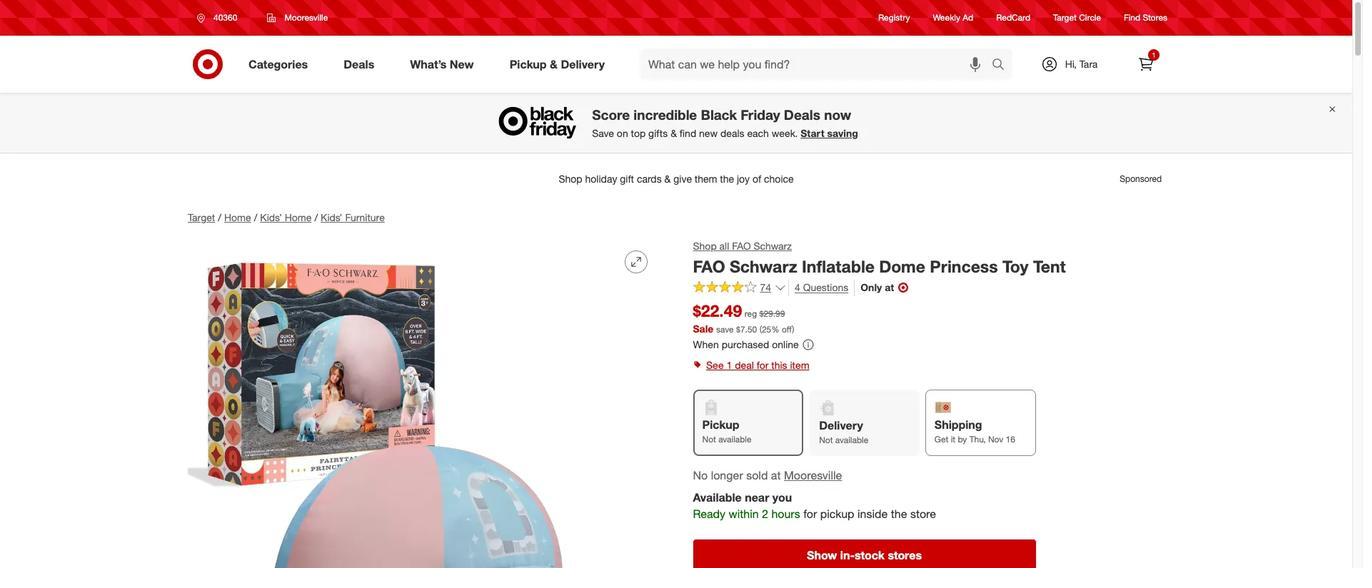 Task type: vqa. For each thing, say whether or not it's contained in the screenshot.
Hot related to Hot Wheels
no



Task type: locate. For each thing, give the bounding box(es) containing it.
0 vertical spatial pickup
[[510, 57, 547, 71]]

1 horizontal spatial deals
[[784, 107, 821, 123]]

store
[[911, 507, 937, 521]]

0 horizontal spatial kids'
[[260, 211, 282, 224]]

0 horizontal spatial target
[[188, 211, 215, 224]]

not for delivery
[[820, 435, 833, 446]]

1 vertical spatial pickup
[[703, 418, 740, 432]]

1 horizontal spatial target
[[1054, 12, 1077, 23]]

0 vertical spatial at
[[885, 282, 895, 294]]

1 horizontal spatial 1
[[1152, 51, 1156, 59]]

1 horizontal spatial delivery
[[820, 419, 864, 433]]

now
[[824, 107, 852, 123]]

0 vertical spatial fao
[[733, 240, 751, 252]]

kids' left furniture
[[321, 211, 342, 224]]

$
[[737, 325, 741, 335]]

1 horizontal spatial mooresville
[[785, 469, 843, 483]]

available up longer
[[719, 434, 752, 445]]

0 vertical spatial target
[[1054, 12, 1077, 23]]

for left this
[[757, 359, 769, 372]]

1 horizontal spatial /
[[254, 211, 257, 224]]

0 horizontal spatial deals
[[344, 57, 374, 71]]

incredible
[[634, 107, 697, 123]]

3 / from the left
[[315, 211, 318, 224]]

target link
[[188, 211, 215, 224]]

target circle
[[1054, 12, 1101, 23]]

)
[[793, 325, 795, 335]]

1 horizontal spatial fao
[[733, 240, 751, 252]]

for inside available near you ready within 2 hours for pickup inside the store
[[804, 507, 818, 521]]

deals up start on the top of the page
[[784, 107, 821, 123]]

at
[[885, 282, 895, 294], [772, 469, 781, 483]]

not
[[703, 434, 717, 445], [820, 435, 833, 446]]

1 vertical spatial fao
[[694, 256, 726, 276]]

mooresville up available near you ready within 2 hours for pickup inside the store at the bottom
[[785, 469, 843, 483]]

not inside pickup not available
[[703, 434, 717, 445]]

1 vertical spatial at
[[772, 469, 781, 483]]

home link
[[224, 211, 251, 224]]

0 horizontal spatial mooresville
[[285, 12, 328, 23]]

0 horizontal spatial not
[[703, 434, 717, 445]]

target
[[1054, 12, 1077, 23], [188, 211, 215, 224]]

1 right see
[[727, 359, 732, 372]]

1 horizontal spatial kids'
[[321, 211, 342, 224]]

show
[[807, 548, 838, 563]]

in-
[[841, 548, 855, 563]]

1 vertical spatial mooresville
[[785, 469, 843, 483]]

weekly ad
[[933, 12, 974, 23]]

74 link
[[694, 280, 786, 297]]

tara
[[1080, 58, 1098, 70]]

1 horizontal spatial available
[[836, 435, 869, 446]]

delivery
[[561, 57, 605, 71], [820, 419, 864, 433]]

2 horizontal spatial /
[[315, 211, 318, 224]]

1
[[1152, 51, 1156, 59], [727, 359, 732, 372]]

pickup inside pickup not available
[[703, 418, 740, 432]]

shop all fao schwarz fao schwarz inflatable dome princess toy tent
[[694, 240, 1067, 276]]

weekly ad link
[[933, 12, 974, 24]]

deals left what's
[[344, 57, 374, 71]]

when purchased online
[[694, 339, 799, 351]]

mooresville inside dropdown button
[[285, 12, 328, 23]]

1 horizontal spatial not
[[820, 435, 833, 446]]

categories
[[249, 57, 308, 71]]

not up mooresville button
[[820, 435, 833, 446]]

mooresville
[[285, 12, 328, 23], [785, 469, 843, 483]]

0 horizontal spatial 1
[[727, 359, 732, 372]]

1 horizontal spatial at
[[885, 282, 895, 294]]

available up mooresville button
[[836, 435, 869, 446]]

1 link
[[1131, 49, 1162, 80]]

kids' right home link
[[260, 211, 282, 224]]

0 horizontal spatial fao
[[694, 256, 726, 276]]

tent
[[1034, 256, 1067, 276]]

deals inside score incredible black friday deals now save on top gifts & find new deals each week. start saving
[[784, 107, 821, 123]]

nov
[[989, 434, 1004, 445]]

registry link
[[879, 12, 910, 24]]

item
[[790, 359, 810, 372]]

0 horizontal spatial home
[[224, 211, 251, 224]]

fao schwarz inflatable dome princess toy tent, 1 of 11 image
[[188, 239, 659, 569]]

target left home link
[[188, 211, 215, 224]]

what's new
[[410, 57, 474, 71]]

2
[[762, 507, 769, 521]]

0 vertical spatial deals
[[344, 57, 374, 71]]

score
[[592, 107, 630, 123]]

only
[[861, 282, 883, 294]]

the
[[892, 507, 908, 521]]

purchased
[[722, 339, 770, 351]]

not up no
[[703, 434, 717, 445]]

delivery not available
[[820, 419, 869, 446]]

pickup for &
[[510, 57, 547, 71]]

gifts
[[649, 127, 668, 139]]

0 vertical spatial schwarz
[[754, 240, 792, 252]]

1 horizontal spatial for
[[804, 507, 818, 521]]

1 vertical spatial &
[[671, 127, 677, 139]]

available for delivery
[[836, 435, 869, 446]]

0 vertical spatial 1
[[1152, 51, 1156, 59]]

/
[[218, 211, 221, 224], [254, 211, 257, 224], [315, 211, 318, 224]]

0 vertical spatial &
[[550, 57, 558, 71]]

mooresville up categories link on the left top
[[285, 12, 328, 23]]

start
[[801, 127, 825, 139]]

0 horizontal spatial /
[[218, 211, 221, 224]]

2 kids' from the left
[[321, 211, 342, 224]]

at right sold
[[772, 469, 781, 483]]

find
[[680, 127, 697, 139]]

target left "circle"
[[1054, 12, 1077, 23]]

1 vertical spatial for
[[804, 507, 818, 521]]

online
[[773, 339, 799, 351]]

0 horizontal spatial at
[[772, 469, 781, 483]]

save
[[592, 127, 614, 139]]

hi, tara
[[1065, 58, 1098, 70]]

0 horizontal spatial pickup
[[510, 57, 547, 71]]

available inside pickup not available
[[719, 434, 752, 445]]

1 vertical spatial 1
[[727, 359, 732, 372]]

target inside target circle link
[[1054, 12, 1077, 23]]

0 horizontal spatial &
[[550, 57, 558, 71]]

0 vertical spatial mooresville
[[285, 12, 328, 23]]

/ right 'kids' home' "link"
[[315, 211, 318, 224]]

4 questions link
[[789, 280, 849, 296]]

fao down shop
[[694, 256, 726, 276]]

0 horizontal spatial for
[[757, 359, 769, 372]]

delivery up score
[[561, 57, 605, 71]]

1 vertical spatial delivery
[[820, 419, 864, 433]]

only at
[[861, 282, 895, 294]]

see 1 deal for this item
[[706, 359, 810, 372]]

pickup & delivery
[[510, 57, 605, 71]]

home left "kids' furniture" link
[[285, 211, 312, 224]]

weekly
[[933, 12, 961, 23]]

at right only
[[885, 282, 895, 294]]

show in-stock stores button
[[694, 540, 1036, 569]]

available
[[719, 434, 752, 445], [836, 435, 869, 446]]

circle
[[1079, 12, 1101, 23]]

1 down the stores
[[1152, 51, 1156, 59]]

1 vertical spatial target
[[188, 211, 215, 224]]

1 horizontal spatial home
[[285, 211, 312, 224]]

&
[[550, 57, 558, 71], [671, 127, 677, 139]]

target for target circle
[[1054, 12, 1077, 23]]

home right target link
[[224, 211, 251, 224]]

for right hours
[[804, 507, 818, 521]]

furniture
[[345, 211, 385, 224]]

/ right home link
[[254, 211, 257, 224]]

available
[[694, 491, 742, 505]]

all
[[720, 240, 730, 252]]

deals
[[344, 57, 374, 71], [784, 107, 821, 123]]

40360 button
[[188, 5, 252, 31]]

4
[[795, 281, 801, 293]]

not inside delivery not available
[[820, 435, 833, 446]]

1 vertical spatial deals
[[784, 107, 821, 123]]

1 horizontal spatial &
[[671, 127, 677, 139]]

saving
[[827, 127, 858, 139]]

this
[[772, 359, 787, 372]]

within
[[729, 507, 759, 521]]

0 horizontal spatial available
[[719, 434, 752, 445]]

for
[[757, 359, 769, 372], [804, 507, 818, 521]]

1 horizontal spatial pickup
[[703, 418, 740, 432]]

fao right all
[[733, 240, 751, 252]]

target / home / kids' home / kids' furniture
[[188, 211, 385, 224]]

schwarz
[[754, 240, 792, 252], [730, 256, 798, 276]]

0 vertical spatial for
[[757, 359, 769, 372]]

you
[[773, 491, 793, 505]]

4 questions
[[795, 281, 849, 293]]

delivery up mooresville button
[[820, 419, 864, 433]]

pickup right new
[[510, 57, 547, 71]]

pickup up longer
[[703, 418, 740, 432]]

score incredible black friday deals now save on top gifts & find new deals each week. start saving
[[592, 107, 858, 139]]

16
[[1006, 434, 1016, 445]]

/ left home link
[[218, 211, 221, 224]]

1 / from the left
[[218, 211, 221, 224]]

0 vertical spatial delivery
[[561, 57, 605, 71]]

find
[[1124, 12, 1141, 23]]

friday
[[741, 107, 780, 123]]

available inside delivery not available
[[836, 435, 869, 446]]



Task type: describe. For each thing, give the bounding box(es) containing it.
& inside score incredible black friday deals now save on top gifts & find new deals each week. start saving
[[671, 127, 677, 139]]

pickup for not
[[703, 418, 740, 432]]

0 horizontal spatial delivery
[[561, 57, 605, 71]]

40360
[[214, 12, 237, 23]]

top
[[631, 127, 646, 139]]

save
[[717, 325, 734, 335]]

$29.99
[[760, 308, 786, 319]]

hi,
[[1065, 58, 1077, 70]]

1 kids' from the left
[[260, 211, 282, 224]]

7.50
[[741, 325, 758, 335]]

What can we help you find? suggestions appear below search field
[[640, 49, 996, 80]]

show in-stock stores
[[807, 548, 922, 563]]

get
[[935, 434, 949, 445]]

questions
[[804, 281, 849, 293]]

1 inside 1 link
[[1152, 51, 1156, 59]]

shipping
[[935, 418, 983, 432]]

reg
[[745, 308, 758, 319]]

1 inside see 1 deal for this item link
[[727, 359, 732, 372]]

advertisement region
[[176, 162, 1176, 196]]

shop
[[694, 240, 717, 252]]

1 home from the left
[[224, 211, 251, 224]]

mooresville button
[[258, 5, 337, 31]]

available for pickup
[[719, 434, 752, 445]]

see 1 deal for this item link
[[694, 356, 1165, 376]]

delivery inside delivery not available
[[820, 419, 864, 433]]

deals
[[721, 127, 745, 139]]

near
[[745, 491, 770, 505]]

black
[[701, 107, 737, 123]]

each
[[747, 127, 769, 139]]

stores
[[888, 548, 922, 563]]

toy
[[1003, 256, 1029, 276]]

(
[[760, 325, 762, 335]]

$22.49 reg $29.99 sale save $ 7.50 ( 25 % off )
[[694, 300, 795, 335]]

25
[[762, 325, 772, 335]]

1 vertical spatial schwarz
[[730, 256, 798, 276]]

$22.49
[[694, 300, 743, 320]]

no longer sold at mooresville
[[694, 469, 843, 483]]

shipping get it by thu, nov 16
[[935, 418, 1016, 445]]

categories link
[[236, 49, 326, 80]]

sold
[[747, 469, 768, 483]]

pickup & delivery link
[[498, 49, 623, 80]]

hours
[[772, 507, 801, 521]]

sale
[[694, 323, 714, 335]]

mooresville button
[[785, 468, 843, 484]]

stock
[[855, 548, 885, 563]]

not for pickup
[[703, 434, 717, 445]]

princess
[[931, 256, 999, 276]]

find stores link
[[1124, 12, 1168, 24]]

see
[[706, 359, 724, 372]]

stores
[[1143, 12, 1168, 23]]

target circle link
[[1054, 12, 1101, 24]]

redcard
[[996, 12, 1031, 23]]

available near you ready within 2 hours for pickup inside the store
[[694, 491, 937, 521]]

target for target / home / kids' home / kids' furniture
[[188, 211, 215, 224]]

new
[[450, 57, 474, 71]]

2 home from the left
[[285, 211, 312, 224]]

pickup
[[821, 507, 855, 521]]

new
[[699, 127, 718, 139]]

off
[[782, 325, 793, 335]]

search
[[986, 58, 1020, 73]]

on
[[617, 127, 628, 139]]

what's new link
[[398, 49, 492, 80]]

search button
[[986, 49, 1020, 83]]

kids' home link
[[260, 211, 312, 224]]

week.
[[772, 127, 798, 139]]

ready
[[694, 507, 726, 521]]

longer
[[711, 469, 744, 483]]

74
[[761, 282, 772, 294]]

deal
[[735, 359, 754, 372]]

2 / from the left
[[254, 211, 257, 224]]

when
[[694, 339, 719, 351]]

thu,
[[970, 434, 986, 445]]

pickup not available
[[703, 418, 752, 445]]

kids' furniture link
[[321, 211, 385, 224]]

inside
[[858, 507, 888, 521]]

dome
[[880, 256, 926, 276]]

ad
[[963, 12, 974, 23]]

find stores
[[1124, 12, 1168, 23]]



